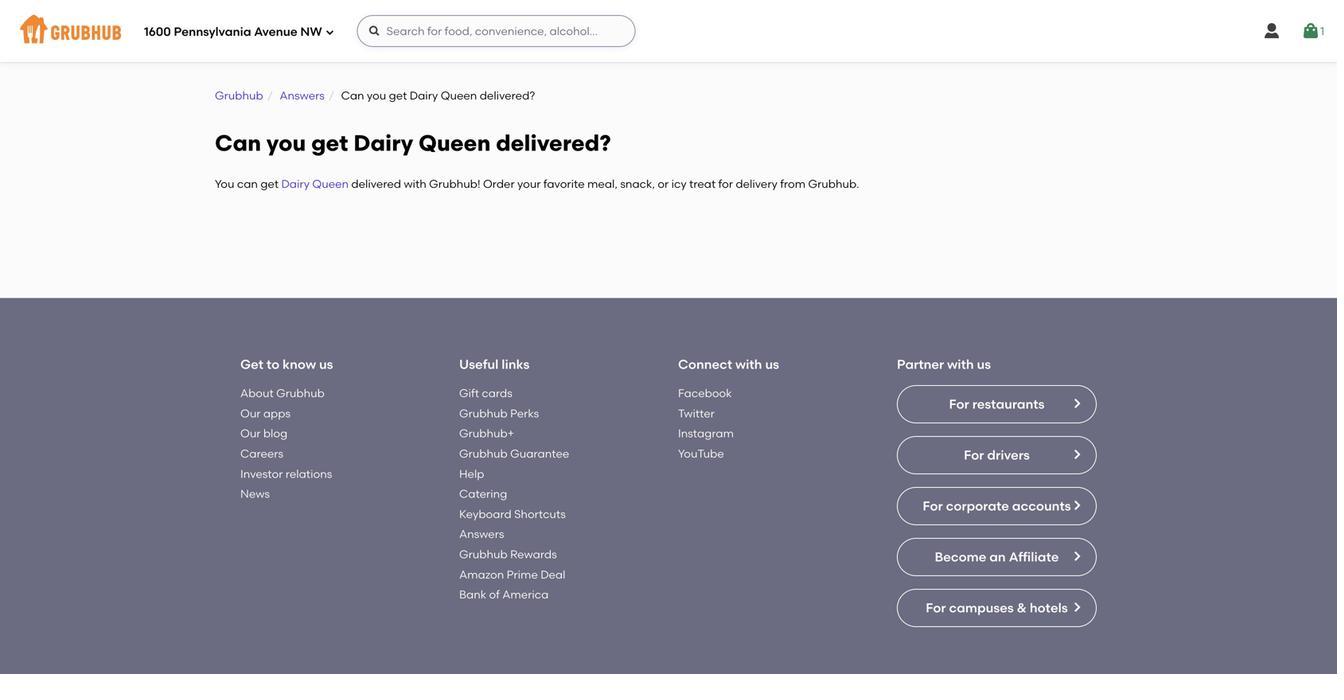 Task type: describe. For each thing, give the bounding box(es) containing it.
snack,
[[620, 177, 655, 191]]

0 vertical spatial queen
[[441, 89, 477, 102]]

0 vertical spatial can
[[341, 89, 364, 102]]

sol mexican grill link
[[228, 436, 419, 454]]

bub
[[919, 437, 943, 453]]

answers link
[[280, 89, 325, 102]]

table
[[575, 437, 610, 453]]

min for southern
[[489, 478, 506, 490]]

grubhub link
[[215, 89, 263, 102]]

1 vertical spatial mexican
[[251, 458, 290, 469]]

2 vertical spatial dairy
[[281, 177, 310, 191]]

bub and pop's link
[[919, 436, 1109, 454]]

delivery down breakfast
[[945, 492, 981, 503]]

25–40 min $0.49 delivery
[[228, 478, 290, 503]]

0 vertical spatial dairy
[[410, 89, 438, 102]]

3 subscription pass image from the left
[[689, 458, 705, 470]]

recommended
[[215, 279, 342, 299]]

delivery down yardbird
[[485, 492, 520, 503]]

subscription pass image for sol
[[228, 458, 245, 470]]

1 vertical spatial queen
[[419, 130, 491, 156]]

delivered
[[351, 177, 401, 191]]

3 min from the left
[[949, 478, 966, 490]]

2 star icon image from the left
[[1058, 477, 1071, 490]]

pennsylvania
[[174, 25, 251, 39]]

1 vertical spatial can
[[215, 130, 261, 156]]

american for subway
[[711, 458, 756, 469]]

svg image inside 1 button
[[1301, 21, 1321, 41]]

you
[[215, 177, 234, 191]]

0 vertical spatial can you get dairy queen delivered?
[[341, 89, 535, 102]]

1600
[[144, 25, 171, 39]]

main navigation navigation
[[0, 0, 1337, 62]]

2 horizontal spatial get
[[389, 89, 407, 102]]

2 vertical spatial queen
[[312, 177, 349, 191]]

delivery inside 25–40 min $0.49 delivery
[[255, 492, 290, 503]]

and
[[946, 437, 971, 453]]

breakfast
[[941, 458, 985, 469]]

1
[[1321, 24, 1325, 38]]

1 20–35 min $0.49 delivery from the left
[[459, 478, 520, 503]]

grubhub!
[[429, 177, 480, 191]]

delivery right for
[[736, 177, 778, 191]]



Task type: vqa. For each thing, say whether or not it's contained in the screenshot.
WITH
yes



Task type: locate. For each thing, give the bounding box(es) containing it.
0 horizontal spatial american
[[481, 458, 526, 469]]

1 horizontal spatial 20–35
[[919, 478, 946, 490]]

for
[[719, 177, 733, 191]]

queen up grubhub!
[[419, 130, 491, 156]]

subway
[[689, 437, 738, 453]]

american for yardbird southern table & bar
[[481, 458, 526, 469]]

2 horizontal spatial subscription pass image
[[689, 458, 705, 470]]

with
[[404, 177, 427, 191], [947, 620, 974, 636]]

queen
[[441, 89, 477, 102], [419, 130, 491, 156], [312, 177, 349, 191]]

american down yardbird
[[481, 458, 526, 469]]

25–40
[[228, 478, 256, 490]]

american down subway
[[711, 458, 756, 469]]

you
[[367, 89, 386, 102], [266, 130, 306, 156], [388, 279, 418, 299]]

0 horizontal spatial subscription pass image
[[228, 458, 245, 470]]

3 star icon image from the left
[[1071, 477, 1083, 490]]

subscription pass image down subway
[[689, 458, 705, 470]]

min inside 25–40 min $0.49 delivery
[[259, 478, 276, 490]]

0 vertical spatial get
[[389, 89, 407, 102]]

mexican down "sol mexican grill"
[[251, 458, 290, 469]]

min
[[259, 478, 276, 490], [489, 478, 506, 490], [949, 478, 966, 490]]

$0.49 for yardbird
[[459, 492, 482, 503]]

bub and pop's breakfast
[[919, 437, 1009, 469]]

2 $0.49 from the left
[[459, 492, 482, 503]]

0 horizontal spatial min
[[259, 478, 276, 490]]

1 horizontal spatial min
[[489, 478, 506, 490]]

nw
[[300, 25, 322, 39]]

1 min from the left
[[259, 478, 276, 490]]

2 vertical spatial you
[[388, 279, 418, 299]]

avenue
[[254, 25, 298, 39]]

20–35
[[459, 478, 486, 490], [919, 478, 946, 490]]

subscription pass image down sol
[[228, 458, 245, 470]]

$0.49 for sol
[[228, 492, 252, 503]]

2 min from the left
[[489, 478, 506, 490]]

0 horizontal spatial 20–35
[[459, 478, 486, 490]]

with right delivered
[[404, 177, 427, 191]]

0 vertical spatial mexican
[[251, 437, 304, 453]]

$0.49 down 25–40
[[228, 492, 252, 503]]

delivery down 25–40
[[255, 492, 290, 503]]

0 vertical spatial delivered?
[[480, 89, 535, 102]]

can up can
[[215, 130, 261, 156]]

1 vertical spatial with
[[947, 620, 974, 636]]

1 horizontal spatial get
[[311, 130, 348, 156]]

2 horizontal spatial min
[[949, 478, 966, 490]]

yardbird southern table & bar
[[459, 437, 648, 453]]

20–35 down breakfast
[[919, 478, 946, 490]]

2 20–35 min $0.49 delivery from the left
[[919, 478, 981, 503]]

$0.49
[[228, 492, 252, 503], [459, 492, 482, 503], [919, 492, 942, 503]]

1 20–35 from the left
[[459, 478, 486, 490]]

0 horizontal spatial $0.49
[[228, 492, 252, 503]]

queen down search for food, convenience, alcohol... search box
[[441, 89, 477, 102]]

queen left delivered
[[312, 177, 349, 191]]

meal,
[[587, 177, 618, 191]]

1 horizontal spatial 20–35 min $0.49 delivery
[[919, 478, 981, 503]]

your
[[517, 177, 541, 191]]

$0.49 down yardbird
[[459, 492, 482, 503]]

can right answers link
[[341, 89, 364, 102]]

min for mexican
[[259, 478, 276, 490]]

star icon image
[[1045, 477, 1058, 490], [1058, 477, 1071, 490], [1071, 477, 1083, 490], [1083, 477, 1096, 490]]

american
[[481, 458, 526, 469], [711, 458, 756, 469]]

dairy
[[410, 89, 438, 102], [354, 130, 413, 156], [281, 177, 310, 191]]

pop's
[[974, 437, 1009, 453]]

20–35 min $0.49 delivery down breakfast
[[919, 478, 981, 503]]

can
[[341, 89, 364, 102], [215, 130, 261, 156]]

grubhub.
[[808, 177, 859, 191]]

3 $0.49 from the left
[[919, 492, 942, 503]]

us
[[977, 620, 991, 636]]

1 vertical spatial get
[[311, 130, 348, 156]]

1 horizontal spatial $0.49
[[459, 492, 482, 503]]

0 vertical spatial you
[[367, 89, 386, 102]]

2 american from the left
[[711, 458, 756, 469]]

20–35 down yardbird
[[459, 478, 486, 490]]

0 horizontal spatial get
[[261, 177, 279, 191]]

&
[[613, 437, 623, 453]]

can
[[237, 177, 258, 191]]

20–35 min $0.49 delivery down yardbird
[[459, 478, 520, 503]]

southern
[[516, 437, 573, 453]]

1 vertical spatial delivered?
[[496, 130, 611, 156]]

1 subscription pass image from the left
[[228, 458, 245, 470]]

1 horizontal spatial you
[[367, 89, 386, 102]]

0 horizontal spatial can
[[215, 130, 261, 156]]

you can get dairy queen delivered with grubhub! order your favorite meal, snack, or icy treat for delivery from grubhub.
[[215, 177, 859, 191]]

with left us
[[947, 620, 974, 636]]

answers
[[280, 89, 325, 102]]

partner
[[897, 620, 944, 636]]

near
[[346, 279, 384, 299]]

117
[[1055, 495, 1069, 509]]

0 horizontal spatial with
[[404, 177, 427, 191]]

2 20–35 from the left
[[919, 478, 946, 490]]

yardbird southern table & bar link
[[459, 436, 649, 454]]

1 vertical spatial dairy
[[354, 130, 413, 156]]

117 ratings
[[1055, 495, 1109, 509]]

subscription pass image down yardbird
[[459, 458, 475, 470]]

0 horizontal spatial 20–35 min $0.49 delivery
[[459, 478, 520, 503]]

mexican
[[251, 437, 304, 453], [251, 458, 290, 469]]

subscription pass image
[[228, 458, 245, 470], [459, 458, 475, 470], [689, 458, 705, 470]]

bar
[[626, 437, 648, 453]]

from
[[780, 177, 806, 191]]

$0.49 inside 25–40 min $0.49 delivery
[[228, 492, 252, 503]]

delivery
[[736, 177, 778, 191], [255, 492, 290, 503], [485, 492, 520, 503], [945, 492, 981, 503]]

$0.49 down breakfast
[[919, 492, 942, 503]]

0 vertical spatial with
[[404, 177, 427, 191]]

1 star icon image from the left
[[1045, 477, 1058, 490]]

2 subscription pass image from the left
[[459, 458, 475, 470]]

delivered? down search for food, convenience, alcohol... search box
[[480, 89, 535, 102]]

mexican right sol
[[251, 437, 304, 453]]

you down answers
[[266, 130, 306, 156]]

can you get dairy queen delivered?
[[341, 89, 535, 102], [215, 130, 611, 156]]

1600 pennsylvania avenue nw
[[144, 25, 322, 39]]

1 horizontal spatial subscription pass image
[[459, 458, 475, 470]]

1 american from the left
[[481, 458, 526, 469]]

you right answers
[[367, 89, 386, 102]]

dairy queen link
[[281, 177, 349, 191]]

sol
[[228, 437, 248, 453]]

or
[[658, 177, 669, 191]]

grill
[[307, 437, 333, 453]]

1 $0.49 from the left
[[228, 492, 252, 503]]

you right near
[[388, 279, 418, 299]]

yardbird
[[459, 437, 513, 453]]

ratings
[[1071, 495, 1109, 509]]

treat
[[689, 177, 716, 191]]

subway link
[[689, 436, 879, 454]]

recommended near you
[[215, 279, 418, 299]]

partner with us
[[897, 620, 991, 636]]

min down breakfast
[[949, 478, 966, 490]]

1 vertical spatial you
[[266, 130, 306, 156]]

delivered?
[[480, 89, 535, 102], [496, 130, 611, 156]]

grubhub
[[215, 89, 263, 102]]

order
[[483, 177, 515, 191]]

1 button
[[1301, 17, 1325, 45]]

min down yardbird
[[489, 478, 506, 490]]

4 star icon image from the left
[[1083, 477, 1096, 490]]

min right 25–40
[[259, 478, 276, 490]]

1 horizontal spatial can
[[341, 89, 364, 102]]

2 horizontal spatial you
[[388, 279, 418, 299]]

20–35 min $0.49 delivery
[[459, 478, 520, 503], [919, 478, 981, 503]]

2 horizontal spatial $0.49
[[919, 492, 942, 503]]

2 vertical spatial get
[[261, 177, 279, 191]]

sol mexican grill
[[228, 437, 333, 453]]

1 horizontal spatial american
[[711, 458, 756, 469]]

Search for food, convenience, alcohol... search field
[[357, 15, 636, 47]]

icy
[[672, 177, 687, 191]]

1 vertical spatial can you get dairy queen delivered?
[[215, 130, 611, 156]]

delivered? up the favorite
[[496, 130, 611, 156]]

favorite
[[544, 177, 585, 191]]

svg image
[[1262, 21, 1282, 41], [1301, 21, 1321, 41], [368, 25, 381, 37], [325, 27, 335, 37]]

get
[[389, 89, 407, 102], [311, 130, 348, 156], [261, 177, 279, 191]]

0 horizontal spatial you
[[266, 130, 306, 156]]

subscription pass image for yardbird
[[459, 458, 475, 470]]

1 horizontal spatial with
[[947, 620, 974, 636]]



